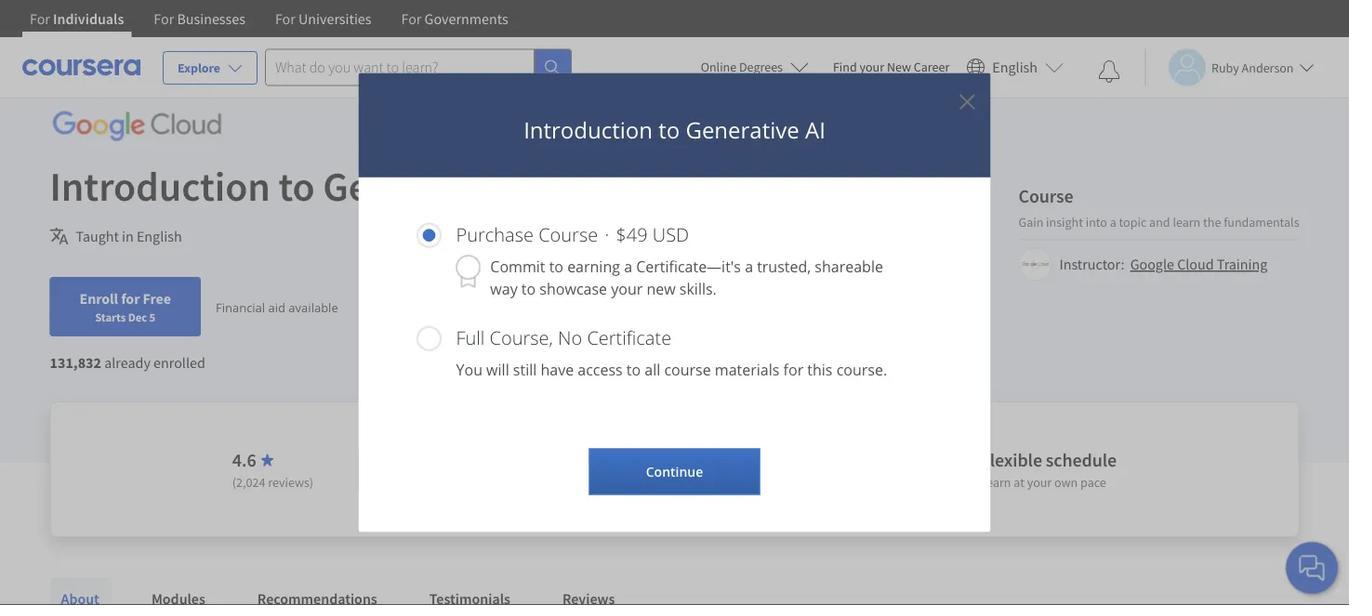 Task type: locate. For each thing, give the bounding box(es) containing it.
course inside course gain insight into a topic and learn the fundamentals
[[1019, 184, 1074, 207]]

0 horizontal spatial ai
[[521, 160, 555, 212]]

0 horizontal spatial no
[[404, 474, 419, 491]]

0 vertical spatial cloud
[[328, 32, 361, 48]]

experience
[[472, 474, 531, 491]]

commit
[[490, 256, 546, 276]]

cloud right google
[[1178, 255, 1214, 274]]

certificate
[[587, 325, 672, 351]]

course left ·
[[539, 222, 598, 247]]

introduction
[[524, 114, 653, 145], [50, 160, 270, 212]]

all
[[645, 360, 661, 380]]

your left new
[[611, 279, 643, 299]]

✕
[[959, 86, 976, 116]]

0 vertical spatial ai
[[806, 114, 826, 145]]

continue
[[646, 463, 704, 481]]

0 horizontal spatial for
[[121, 289, 140, 308]]

0 vertical spatial introduction to generative ai
[[524, 114, 826, 145]]

1 horizontal spatial generative
[[686, 114, 800, 145]]

english button
[[959, 37, 1072, 98]]

taught in english
[[76, 227, 182, 246]]

2 for from the left
[[154, 9, 174, 28]]

insight
[[1047, 213, 1084, 230]]

1 horizontal spatial for
[[784, 360, 804, 380]]

cloud
[[328, 32, 361, 48], [1178, 255, 1214, 274]]

for inside enroll for free starts dec 5
[[121, 289, 140, 308]]

career
[[914, 59, 950, 75]]

access
[[578, 360, 623, 380]]

1 horizontal spatial english
[[993, 58, 1038, 77]]

purchase course · $49 usd
[[456, 222, 689, 247]]

materials
[[715, 360, 780, 380]]

financial
[[216, 299, 265, 316]]

no up "have"
[[558, 325, 583, 351]]

no left previous
[[404, 474, 419, 491]]

flexible
[[981, 449, 1043, 472]]

this
[[808, 360, 833, 380]]

no inside full course, no certificate you will still have access to all course materials for this course.
[[558, 325, 583, 351]]

0 vertical spatial course
[[1019, 184, 1074, 207]]

gain
[[1019, 213, 1044, 230]]

for inside full course, no certificate you will still have access to all course materials for this course.
[[784, 360, 804, 380]]

your
[[860, 59, 885, 75], [611, 279, 643, 299], [1028, 474, 1052, 491]]

✕ button
[[959, 86, 976, 116]]

a left trusted,
[[745, 256, 753, 276]]

full
[[456, 325, 485, 351]]

for left this
[[784, 360, 804, 380]]

enrolled
[[154, 353, 205, 372]]

your inside flexible schedule learn at your own pace
[[1028, 474, 1052, 491]]

your right find
[[860, 59, 885, 75]]

a down $49
[[624, 256, 633, 276]]

for left individuals
[[30, 9, 50, 28]]

4.6
[[232, 449, 256, 472]]

enroll for free starts dec 5
[[80, 289, 171, 325]]

information technology
[[168, 32, 299, 48]]

enroll
[[80, 289, 118, 308]]

google cloud image
[[50, 105, 224, 147]]

for up dec
[[121, 289, 140, 308]]

english right in
[[137, 227, 182, 246]]

a right into
[[1110, 213, 1117, 230]]

4 for from the left
[[401, 9, 422, 28]]

1 vertical spatial english
[[137, 227, 182, 246]]

certificate—it's
[[636, 256, 741, 276]]

for up information
[[154, 9, 174, 28]]

approx. 1 hour to complete
[[678, 458, 891, 481]]

course
[[1019, 184, 1074, 207], [539, 222, 598, 247]]

for businesses
[[154, 9, 246, 28]]

to
[[659, 114, 680, 145], [279, 160, 315, 212], [549, 256, 564, 276], [522, 279, 536, 299], [627, 360, 641, 380], [797, 458, 813, 481]]

cloud down universities
[[328, 32, 361, 48]]

1 horizontal spatial course
[[1019, 184, 1074, 207]]

1 vertical spatial for
[[784, 360, 804, 380]]

learn
[[981, 474, 1012, 491]]

english right career
[[993, 58, 1038, 77]]

free
[[143, 289, 171, 308]]

for up technology
[[275, 9, 296, 28]]

for for businesses
[[154, 9, 174, 28]]

1 vertical spatial course
[[539, 222, 598, 247]]

available
[[289, 299, 338, 316]]

1
[[742, 458, 752, 481]]

still
[[513, 360, 537, 380]]

earning
[[568, 256, 620, 276]]

for
[[121, 289, 140, 308], [784, 360, 804, 380]]

reviews)
[[268, 474, 314, 491]]

1 vertical spatial your
[[611, 279, 643, 299]]

ai
[[806, 114, 826, 145], [521, 160, 555, 212]]

0 horizontal spatial introduction
[[50, 160, 270, 212]]

starts
[[95, 310, 126, 325]]

for individuals
[[30, 9, 124, 28]]

no
[[558, 325, 583, 351], [404, 474, 419, 491]]

None search field
[[265, 49, 572, 86]]

2 horizontal spatial a
[[1110, 213, 1117, 230]]

course up gain
[[1019, 184, 1074, 207]]

way
[[490, 279, 518, 299]]

financial aid available
[[216, 299, 338, 316]]

1 horizontal spatial cloud
[[1178, 255, 1214, 274]]

1 for from the left
[[30, 9, 50, 28]]

english
[[993, 58, 1038, 77], [137, 227, 182, 246]]

universities
[[299, 9, 372, 28]]

purchase
[[456, 222, 534, 247]]

0 vertical spatial english
[[993, 58, 1038, 77]]

1 horizontal spatial introduction
[[524, 114, 653, 145]]

new
[[647, 279, 676, 299]]

3 for from the left
[[275, 9, 296, 28]]

google cloud training image
[[1022, 251, 1050, 279]]

0 vertical spatial introduction
[[524, 114, 653, 145]]

find
[[833, 59, 857, 75]]

1 vertical spatial generative
[[323, 160, 513, 212]]

generative
[[686, 114, 800, 145], [323, 160, 513, 212]]

to inside full course, no certificate you will still have access to all course materials for this course.
[[627, 360, 641, 380]]

0 vertical spatial no
[[558, 325, 583, 351]]

2 vertical spatial your
[[1028, 474, 1052, 491]]

introduction to generative ai
[[524, 114, 826, 145], [50, 160, 555, 212]]

for up computing
[[401, 9, 422, 28]]

0 horizontal spatial a
[[624, 256, 633, 276]]

no previous experience necessary
[[404, 474, 588, 491]]

1 horizontal spatial no
[[558, 325, 583, 351]]

0 vertical spatial for
[[121, 289, 140, 308]]

1 horizontal spatial your
[[860, 59, 885, 75]]

0 horizontal spatial your
[[611, 279, 643, 299]]

·
[[605, 222, 609, 247]]

a
[[1110, 213, 1117, 230], [624, 256, 633, 276], [745, 256, 753, 276]]

2 horizontal spatial your
[[1028, 474, 1052, 491]]

1 vertical spatial introduction to generative ai
[[50, 160, 555, 212]]

your right at
[[1028, 474, 1052, 491]]

(2,024
[[232, 474, 265, 491]]

course,
[[490, 325, 553, 351]]

0 horizontal spatial course
[[539, 222, 598, 247]]

0 horizontal spatial english
[[137, 227, 182, 246]]

information
[[168, 32, 233, 48]]

1 vertical spatial cloud
[[1178, 255, 1214, 274]]

you
[[456, 360, 483, 380]]



Task type: describe. For each thing, give the bounding box(es) containing it.
trusted,
[[757, 256, 811, 276]]

individuals
[[53, 9, 124, 28]]

5
[[149, 310, 156, 325]]

banner navigation
[[15, 0, 523, 37]]

already
[[104, 353, 151, 372]]

computing
[[363, 32, 424, 48]]

google
[[1131, 255, 1175, 274]]

the
[[1204, 213, 1222, 230]]

showcase
[[540, 279, 607, 299]]

1 vertical spatial no
[[404, 474, 419, 491]]

english inside button
[[993, 58, 1038, 77]]

for universities
[[275, 9, 372, 28]]

businesses
[[177, 9, 246, 28]]

continue button
[[589, 449, 760, 495]]

instructor: google cloud training
[[1060, 255, 1268, 274]]

for for universities
[[275, 9, 296, 28]]

taught
[[76, 227, 119, 246]]

full course, no certificate you will still have access to all course materials for this course.
[[456, 325, 888, 380]]

usd
[[653, 222, 689, 247]]

find your new career link
[[824, 56, 959, 79]]

browse
[[98, 32, 138, 48]]

cloud computing
[[328, 32, 424, 48]]

approx.
[[678, 458, 739, 481]]

will
[[487, 360, 509, 380]]

google cloud training link
[[1131, 255, 1268, 274]]

131,832
[[50, 353, 101, 372]]

find your new career
[[833, 59, 950, 75]]

instructor:
[[1060, 255, 1125, 274]]

commit to earning a certificate—it's a trusted, shareable way to showcase your new skills.
[[490, 256, 884, 299]]

in
[[122, 227, 134, 246]]

course.
[[837, 360, 888, 380]]

dec
[[128, 310, 147, 325]]

131,832 already enrolled
[[50, 353, 205, 372]]

(2,024 reviews)
[[232, 474, 314, 491]]

necessary
[[533, 474, 588, 491]]

1 vertical spatial ai
[[521, 160, 555, 212]]

a inside course gain insight into a topic and learn the fundamentals
[[1110, 213, 1117, 230]]

into
[[1086, 213, 1108, 230]]

shareable
[[815, 256, 884, 276]]

$49
[[616, 222, 648, 247]]

0 horizontal spatial generative
[[323, 160, 513, 212]]

1 vertical spatial introduction
[[50, 160, 270, 212]]

browse link
[[91, 23, 146, 57]]

cloud computing link
[[321, 23, 431, 57]]

show notifications image
[[1099, 60, 1121, 83]]

1 horizontal spatial a
[[745, 256, 753, 276]]

0 horizontal spatial cloud
[[328, 32, 361, 48]]

topic
[[1120, 213, 1147, 230]]

your inside commit to earning a certificate—it's a trusted, shareable way to showcase your new skills.
[[611, 279, 643, 299]]

financial aid available button
[[216, 299, 338, 316]]

course gain insight into a topic and learn the fundamentals
[[1019, 184, 1300, 230]]

learn
[[1173, 213, 1201, 230]]

aid
[[268, 299, 286, 316]]

at
[[1014, 474, 1025, 491]]

complete
[[817, 458, 891, 481]]

0 vertical spatial your
[[860, 59, 885, 75]]

0 vertical spatial generative
[[686, 114, 800, 145]]

1 horizontal spatial ai
[[806, 114, 826, 145]]

previous
[[422, 474, 469, 491]]

for for governments
[[401, 9, 422, 28]]

technology
[[236, 32, 299, 48]]

and
[[1150, 213, 1171, 230]]

for for individuals
[[30, 9, 50, 28]]

own
[[1055, 474, 1078, 491]]

schedule
[[1046, 449, 1117, 472]]

new
[[887, 59, 912, 75]]

training
[[1217, 255, 1268, 274]]

governments
[[425, 9, 508, 28]]

fundamentals
[[1224, 213, 1300, 230]]

coursera image
[[22, 52, 140, 82]]

flexible schedule learn at your own pace
[[981, 449, 1117, 491]]

have
[[541, 360, 574, 380]]

information technology link
[[161, 23, 306, 57]]

chat with us image
[[1298, 553, 1327, 583]]

hour
[[756, 458, 793, 481]]

skills.
[[680, 279, 717, 299]]

pace
[[1081, 474, 1107, 491]]

course
[[665, 360, 711, 380]]



Task type: vqa. For each thing, say whether or not it's contained in the screenshot.
What do you want to learn? Text Field
no



